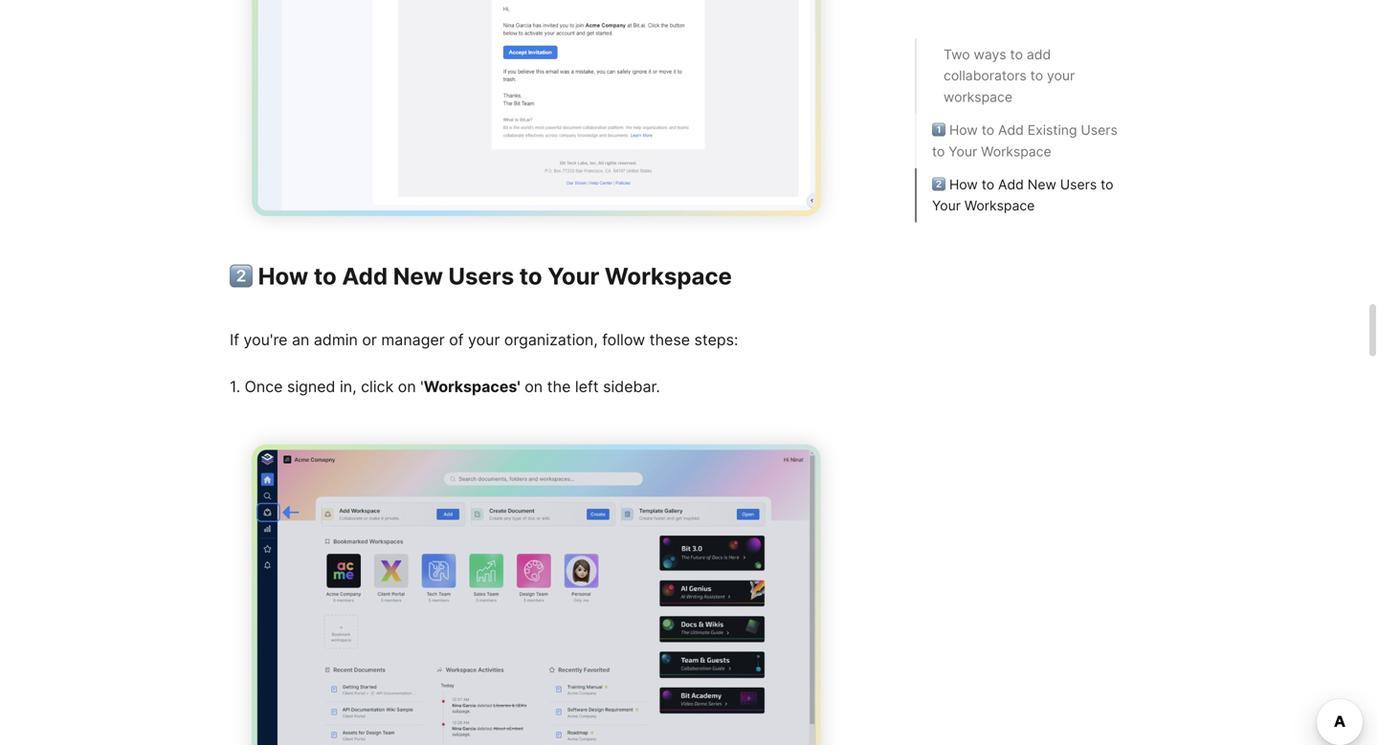 Task type: describe. For each thing, give the bounding box(es) containing it.
once
[[245, 378, 283, 396]]

collaborators
[[944, 68, 1027, 84]]

new inside "2️⃣ how to add new users to your workspace"
[[1028, 177, 1057, 193]]

1 vertical spatial new
[[393, 262, 443, 291]]

add for 1️⃣ how to add existing users to your workspace "link"
[[998, 122, 1024, 139]]

how for 1️⃣ how to add existing users to your workspace "link"
[[950, 122, 978, 139]]

1️⃣ how to add existing users to your workspace link
[[932, 120, 1133, 163]]

organization,
[[504, 331, 598, 349]]

an
[[292, 331, 310, 349]]

in,
[[340, 378, 357, 396]]

workspaces'
[[424, 378, 520, 396]]

to left add
[[1010, 46, 1023, 63]]

manager
[[381, 331, 445, 349]]

steps:
[[695, 331, 739, 349]]

if
[[230, 331, 239, 349]]

your inside two ways to add collaborators to your workspace
[[1047, 68, 1075, 84]]

left
[[575, 378, 599, 396]]

to up organization,
[[520, 262, 542, 291]]

to up the admin
[[314, 262, 337, 291]]

2 vertical spatial how
[[258, 262, 309, 291]]

1 on from the left
[[398, 378, 416, 396]]

two ways to add collaborators to your workspace
[[944, 46, 1075, 106]]

two ways to add collaborators to your workspace link
[[944, 44, 1122, 108]]

2️⃣ how to add new users to your workspace inside 2️⃣ how to add new users to your workspace link
[[932, 177, 1114, 214]]

1 vertical spatial 2️⃣ how to add new users to your workspace
[[230, 262, 732, 291]]

how for 2️⃣ how to add new users to your workspace link
[[950, 177, 978, 193]]

1️⃣ how to add existing users to your workspace
[[932, 122, 1118, 160]]

you're
[[244, 331, 288, 349]]

1 vertical spatial your
[[468, 331, 500, 349]]

if you're an admin or manager of your organization, follow these steps:
[[230, 331, 739, 349]]

users for 1️⃣ how to add existing users to your workspace "link"
[[1081, 122, 1118, 139]]

add for 2️⃣ how to add new users to your workspace link
[[998, 177, 1024, 193]]

signed
[[287, 378, 336, 396]]

2 vertical spatial workspace
[[605, 262, 732, 291]]

to down add
[[1031, 68, 1043, 84]]

two
[[944, 46, 970, 63]]

1️⃣
[[932, 122, 946, 139]]

or
[[362, 331, 377, 349]]

2️⃣ how to add new users to your workspace link
[[932, 174, 1133, 217]]



Task type: vqa. For each thing, say whether or not it's contained in the screenshot.
bottommost '2️⃣ How to Add New Users to Your Workspace'
yes



Task type: locate. For each thing, give the bounding box(es) containing it.
the
[[547, 378, 571, 396]]

new down 1️⃣ how to add existing users to your workspace "link"
[[1028, 177, 1057, 193]]

your inside 1️⃣ how to add existing users to your workspace
[[949, 144, 978, 160]]

your down 1️⃣
[[932, 198, 961, 214]]

add down 1️⃣ how to add existing users to your workspace
[[998, 177, 1024, 193]]

these
[[650, 331, 690, 349]]

your inside "2️⃣ how to add new users to your workspace"
[[932, 198, 961, 214]]

0 horizontal spatial new
[[393, 262, 443, 291]]

2️⃣ how to add new users to your workspace down 1️⃣ how to add existing users to your workspace
[[932, 177, 1114, 214]]

users down existing
[[1060, 177, 1097, 193]]

1 vertical spatial 2️⃣
[[230, 262, 253, 291]]

workspace inside 1️⃣ how to add existing users to your workspace
[[981, 144, 1052, 160]]

follow
[[602, 331, 645, 349]]

1 horizontal spatial new
[[1028, 177, 1057, 193]]

how inside 1️⃣ how to add existing users to your workspace
[[950, 122, 978, 139]]

1 vertical spatial how
[[950, 177, 978, 193]]

1. once signed in, click on ' workspaces' on the left sidebar.
[[230, 378, 660, 396]]

to down 1️⃣ how to add existing users to your workspace
[[982, 177, 995, 193]]

users inside 1️⃣ how to add existing users to your workspace
[[1081, 122, 1118, 139]]

sidebar.
[[603, 378, 660, 396]]

workspace for 1️⃣ how to add existing users to your workspace "link"
[[981, 144, 1052, 160]]

your right the 'of'
[[468, 331, 500, 349]]

1 horizontal spatial 2️⃣
[[932, 177, 946, 193]]

your down workspace
[[949, 144, 978, 160]]

1 horizontal spatial 2️⃣ how to add new users to your workspace
[[932, 177, 1114, 214]]

new
[[1028, 177, 1057, 193], [393, 262, 443, 291]]

your for 2️⃣ how to add new users to your workspace link
[[932, 198, 961, 214]]

how up an
[[258, 262, 309, 291]]

0 vertical spatial new
[[1028, 177, 1057, 193]]

workspace up these
[[605, 262, 732, 291]]

add inside 1️⃣ how to add existing users to your workspace
[[998, 122, 1024, 139]]

workspace for 2️⃣ how to add new users to your workspace link
[[965, 198, 1035, 214]]

existing
[[1028, 122, 1077, 139]]

2️⃣
[[932, 177, 946, 193], [230, 262, 253, 291]]

your down add
[[1047, 68, 1075, 84]]

0 vertical spatial your
[[1047, 68, 1075, 84]]

2 vertical spatial users
[[449, 262, 514, 291]]

2 vertical spatial your
[[548, 262, 600, 291]]

admin
[[314, 331, 358, 349]]

1 vertical spatial users
[[1060, 177, 1097, 193]]

0 vertical spatial workspace
[[981, 144, 1052, 160]]

how
[[950, 122, 978, 139], [950, 177, 978, 193], [258, 262, 309, 291]]

to
[[1010, 46, 1023, 63], [1031, 68, 1043, 84], [982, 122, 995, 139], [932, 144, 945, 160], [982, 177, 995, 193], [1101, 177, 1114, 193], [314, 262, 337, 291], [520, 262, 542, 291]]

0 vertical spatial users
[[1081, 122, 1118, 139]]

your for 1️⃣ how to add existing users to your workspace "link"
[[949, 144, 978, 160]]

1 vertical spatial add
[[998, 177, 1024, 193]]

0 horizontal spatial 2️⃣ how to add new users to your workspace
[[230, 262, 732, 291]]

of
[[449, 331, 464, 349]]

1 vertical spatial your
[[932, 198, 961, 214]]

0 vertical spatial how
[[950, 122, 978, 139]]

0 vertical spatial add
[[998, 122, 1024, 139]]

to down workspace
[[982, 122, 995, 139]]

2 on from the left
[[525, 378, 543, 396]]

new up "manager"
[[393, 262, 443, 291]]

1 horizontal spatial on
[[525, 378, 543, 396]]

on
[[398, 378, 416, 396], [525, 378, 543, 396]]

0 vertical spatial your
[[949, 144, 978, 160]]

your
[[949, 144, 978, 160], [932, 198, 961, 214], [548, 262, 600, 291]]

to down 1️⃣
[[932, 144, 945, 160]]

2️⃣ up if
[[230, 262, 253, 291]]

2️⃣ down 1️⃣
[[932, 177, 946, 193]]

workspace down existing
[[981, 144, 1052, 160]]

0 vertical spatial 2️⃣
[[932, 177, 946, 193]]

users right existing
[[1081, 122, 1118, 139]]

click
[[361, 378, 394, 396]]

2️⃣ how to add new users to your workspace
[[932, 177, 1114, 214], [230, 262, 732, 291]]

1 vertical spatial workspace
[[965, 198, 1035, 214]]

0 vertical spatial 2️⃣ how to add new users to your workspace
[[932, 177, 1114, 214]]

how inside "2️⃣ how to add new users to your workspace"
[[950, 177, 978, 193]]

add left existing
[[998, 122, 1024, 139]]

add
[[1027, 46, 1051, 63]]

2️⃣ how to add new users to your workspace up 'if you're an admin or manager of your organization, follow these steps:' at the top of the page
[[230, 262, 732, 291]]

0 horizontal spatial your
[[468, 331, 500, 349]]

to down 1️⃣ how to add existing users to your workspace "link"
[[1101, 177, 1114, 193]]

your
[[1047, 68, 1075, 84], [468, 331, 500, 349]]

0 horizontal spatial 2️⃣
[[230, 262, 253, 291]]

ways
[[974, 46, 1007, 63]]

on left the
[[525, 378, 543, 396]]

how down 1️⃣ how to add existing users to your workspace
[[950, 177, 978, 193]]

users
[[1081, 122, 1118, 139], [1060, 177, 1097, 193], [449, 262, 514, 291]]

1.
[[230, 378, 240, 396]]

workspace
[[981, 144, 1052, 160], [965, 198, 1035, 214], [605, 262, 732, 291]]

workspace
[[944, 89, 1013, 106]]

users for 2️⃣ how to add new users to your workspace link
[[1060, 177, 1097, 193]]

workspace inside "2️⃣ how to add new users to your workspace"
[[965, 198, 1035, 214]]

add
[[998, 122, 1024, 139], [998, 177, 1024, 193], [342, 262, 388, 291]]

workspace down 1️⃣ how to add existing users to your workspace
[[965, 198, 1035, 214]]

2 vertical spatial add
[[342, 262, 388, 291]]

0 horizontal spatial on
[[398, 378, 416, 396]]

your up organization,
[[548, 262, 600, 291]]

2️⃣ inside "2️⃣ how to add new users to your workspace"
[[932, 177, 946, 193]]

add up or
[[342, 262, 388, 291]]

'
[[420, 378, 424, 396]]

users up 'if you're an admin or manager of your organization, follow these steps:' at the top of the page
[[449, 262, 514, 291]]

how right 1️⃣
[[950, 122, 978, 139]]

on left '
[[398, 378, 416, 396]]

1 horizontal spatial your
[[1047, 68, 1075, 84]]



